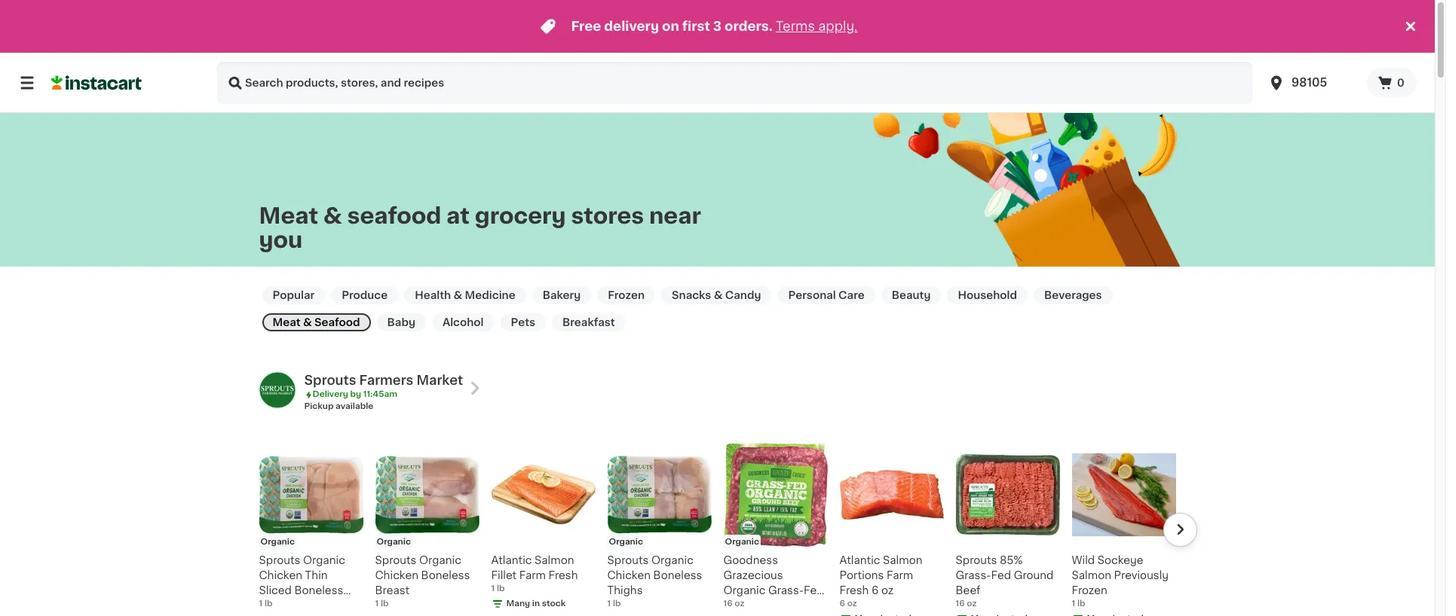 Task type: locate. For each thing, give the bounding box(es) containing it.
frozen up the breakfast link
[[608, 290, 645, 301]]

1
[[491, 585, 495, 593], [259, 600, 263, 608], [375, 600, 379, 608], [607, 600, 611, 608], [1072, 600, 1075, 608]]

16 inside sprouts 85% grass-fed ground beef 16 oz
[[956, 600, 965, 608]]

salmon up 'stock'
[[535, 556, 574, 566]]

atlantic inside atlantic salmon fillet farm fresh 1 lb
[[491, 556, 532, 566]]

chicken inside sprouts organic chicken boneless breast 1 lb
[[375, 571, 418, 581]]

salmon inside atlantic salmon portions farm fresh 6 oz 6 oz
[[883, 556, 922, 566]]

0 vertical spatial ground
[[1014, 571, 1054, 581]]

sprouts inside sprouts organic chicken boneless breast 1 lb
[[375, 556, 416, 566]]

grass-
[[956, 571, 991, 581], [768, 586, 804, 596]]

atlantic
[[491, 556, 532, 566], [840, 556, 880, 566]]

salmon
[[535, 556, 574, 566], [883, 556, 922, 566], [1072, 571, 1111, 581]]

boneless inside sprouts organic chicken thin sliced boneless breast
[[294, 586, 343, 596]]

lb inside atlantic salmon fillet farm fresh 1 lb
[[497, 585, 505, 593]]

farmers
[[359, 375, 413, 387]]

fed inside goodness grazecious organic grass-fed 85% lean ground beef
[[804, 586, 824, 596]]

oz inside sprouts 85% grass-fed ground beef 16 oz
[[967, 600, 977, 608]]

lb
[[497, 585, 505, 593], [265, 600, 273, 608], [381, 600, 389, 608], [613, 600, 621, 608], [1077, 600, 1085, 608]]

0 horizontal spatial atlantic
[[491, 556, 532, 566]]

breast
[[375, 586, 410, 596], [259, 601, 293, 611]]

1 horizontal spatial atlantic
[[840, 556, 880, 566]]

85% inside sprouts 85% grass-fed ground beef 16 oz
[[1000, 556, 1023, 566]]

thighs
[[607, 586, 643, 596]]

1 inside sprouts organic chicken boneless breast 1 lb
[[375, 600, 379, 608]]

chicken inside sprouts organic chicken thin sliced boneless breast
[[259, 571, 302, 581]]

& for seafood
[[303, 317, 312, 328]]

2 horizontal spatial boneless
[[653, 571, 702, 581]]

1 vertical spatial meat
[[273, 317, 300, 328]]

& for candy
[[714, 290, 723, 301]]

& left seafood on the left of the page
[[323, 205, 342, 227]]

0 horizontal spatial boneless
[[294, 586, 343, 596]]

lb inside wild sockeye salmon previously frozen 1 lb
[[1077, 600, 1085, 608]]

free
[[571, 20, 601, 32]]

1 vertical spatial 6
[[840, 600, 845, 608]]

beauty
[[892, 290, 931, 301]]

meat
[[259, 205, 318, 227], [273, 317, 300, 328]]

grass- inside goodness grazecious organic grass-fed 85% lean ground beef
[[768, 586, 804, 596]]

1 atlantic from the left
[[491, 556, 532, 566]]

0 horizontal spatial beef
[[723, 616, 748, 617]]

1 horizontal spatial fed
[[991, 571, 1011, 581]]

beef
[[956, 586, 981, 596], [723, 616, 748, 617]]

free delivery on first 3 orders. terms apply.
[[571, 20, 858, 32]]

atlantic inside atlantic salmon portions farm fresh 6 oz 6 oz
[[840, 556, 880, 566]]

fed
[[991, 571, 1011, 581], [804, 586, 824, 596]]

salmon for atlantic salmon portions farm fresh 6 oz
[[883, 556, 922, 566]]

produce link
[[331, 286, 398, 305]]

2 horizontal spatial salmon
[[1072, 571, 1111, 581]]

chicken for breast
[[375, 571, 418, 581]]

fresh
[[549, 571, 578, 581], [840, 586, 869, 596]]

1 vertical spatial fed
[[804, 586, 824, 596]]

0 horizontal spatial breast
[[259, 601, 293, 611]]

1 chicken from the left
[[259, 571, 302, 581]]

&
[[323, 205, 342, 227], [454, 290, 462, 301], [714, 290, 723, 301], [303, 317, 312, 328]]

0 vertical spatial meat
[[259, 205, 318, 227]]

produce
[[342, 290, 388, 301]]

0 vertical spatial frozen
[[608, 290, 645, 301]]

2 horizontal spatial chicken
[[607, 571, 651, 581]]

meat & seafood at grocery stores near you
[[259, 205, 701, 251]]

meat for meat & seafood at grocery stores near you
[[259, 205, 318, 227]]

frozen inside frozen link
[[608, 290, 645, 301]]

0 vertical spatial fresh
[[549, 571, 578, 581]]

1 horizontal spatial grass-
[[956, 571, 991, 581]]

0 vertical spatial breast
[[375, 586, 410, 596]]

thin
[[305, 571, 328, 581]]

1 horizontal spatial chicken
[[375, 571, 418, 581]]

salmon inside atlantic salmon fillet farm fresh 1 lb
[[535, 556, 574, 566]]

0 horizontal spatial chicken
[[259, 571, 302, 581]]

16
[[723, 600, 733, 608], [956, 600, 965, 608]]

sprouts farmers market
[[304, 375, 463, 387]]

1 horizontal spatial 85%
[[1000, 556, 1023, 566]]

fresh inside atlantic salmon portions farm fresh 6 oz 6 oz
[[840, 586, 869, 596]]

0 horizontal spatial grass-
[[768, 586, 804, 596]]

1 vertical spatial 85%
[[723, 601, 747, 611]]

1 vertical spatial fresh
[[840, 586, 869, 596]]

1 vertical spatial breast
[[259, 601, 293, 611]]

sprouts organic chicken boneless breast 1 lb
[[375, 556, 470, 608]]

first
[[682, 20, 710, 32]]

personal care
[[788, 290, 865, 301]]

goodness grazecious organic grass-fed 85% lean ground beef
[[723, 556, 824, 617]]

1 inside sprouts organic chicken boneless thighs 1 lb
[[607, 600, 611, 608]]

meat up the you
[[259, 205, 318, 227]]

meat down popular
[[273, 317, 300, 328]]

1 vertical spatial frozen
[[1072, 586, 1107, 596]]

atlantic up "portions"
[[840, 556, 880, 566]]

available
[[336, 403, 373, 411]]

near
[[649, 205, 701, 227]]

fresh inside atlantic salmon fillet farm fresh 1 lb
[[549, 571, 578, 581]]

0 horizontal spatial 6
[[840, 600, 845, 608]]

boneless inside sprouts organic chicken boneless thighs 1 lb
[[653, 571, 702, 581]]

atlantic for portions
[[840, 556, 880, 566]]

2 atlantic from the left
[[840, 556, 880, 566]]

1 horizontal spatial frozen
[[1072, 586, 1107, 596]]

85% left 'lean'
[[723, 601, 747, 611]]

snacks & candy link
[[661, 286, 772, 305]]

0 horizontal spatial frozen
[[608, 290, 645, 301]]

baby link
[[377, 314, 426, 332]]

chicken
[[259, 571, 302, 581], [375, 571, 418, 581], [607, 571, 651, 581]]

chicken inside sprouts organic chicken boneless thighs 1 lb
[[607, 571, 651, 581]]

sprouts inside sprouts organic chicken thin sliced boneless breast
[[259, 556, 300, 566]]

atlantic salmon fillet farm fresh 1 lb
[[491, 556, 578, 593]]

lb for fresh
[[497, 585, 505, 593]]

limited time offer region
[[0, 0, 1402, 53]]

& left seafood
[[303, 317, 312, 328]]

sprouts for sprouts farmers market
[[304, 375, 356, 387]]

sprouts 85% grass-fed ground beef 16 oz
[[956, 556, 1054, 608]]

salmon up "portions"
[[883, 556, 922, 566]]

personal care link
[[778, 286, 875, 305]]

0 vertical spatial grass-
[[956, 571, 991, 581]]

1 horizontal spatial breast
[[375, 586, 410, 596]]

1 lb
[[259, 600, 273, 608]]

1 inside atlantic salmon fillet farm fresh 1 lb
[[491, 585, 495, 593]]

fresh down "portions"
[[840, 586, 869, 596]]

snacks
[[672, 290, 711, 301]]

1 vertical spatial ground
[[778, 601, 817, 611]]

pickup
[[304, 403, 334, 411]]

grazecious
[[723, 571, 783, 581]]

1 for breast
[[375, 600, 379, 608]]

at
[[446, 205, 470, 227]]

instacart logo image
[[51, 74, 142, 92]]

item carousel region
[[238, 437, 1197, 617]]

3 chicken from the left
[[607, 571, 651, 581]]

boneless for sprouts organic chicken boneless thighs
[[653, 571, 702, 581]]

delivery
[[604, 20, 659, 32]]

0 vertical spatial 85%
[[1000, 556, 1023, 566]]

lb inside sprouts organic chicken boneless thighs 1 lb
[[613, 600, 621, 608]]

& left candy
[[714, 290, 723, 301]]

1 horizontal spatial farm
[[887, 571, 913, 581]]

medicine
[[465, 290, 515, 301]]

1 farm from the left
[[519, 571, 546, 581]]

1 horizontal spatial beef
[[956, 586, 981, 596]]

meat & seafood
[[273, 317, 360, 328]]

boneless inside sprouts organic chicken boneless breast 1 lb
[[421, 571, 470, 581]]

organic
[[260, 538, 295, 547], [377, 538, 411, 547], [609, 538, 643, 547], [725, 538, 759, 547], [303, 556, 345, 566], [419, 556, 461, 566], [651, 556, 694, 566], [723, 586, 766, 596]]

1 horizontal spatial 16
[[956, 600, 965, 608]]

popular link
[[262, 286, 325, 305]]

98105 button
[[1258, 62, 1367, 104], [1267, 62, 1358, 104]]

0 horizontal spatial fed
[[804, 586, 824, 596]]

sprouts for sprouts organic chicken thin sliced boneless breast
[[259, 556, 300, 566]]

0 horizontal spatial fresh
[[549, 571, 578, 581]]

lb inside sprouts organic chicken boneless breast 1 lb
[[381, 600, 389, 608]]

sprouts
[[304, 375, 356, 387], [259, 556, 300, 566], [375, 556, 416, 566], [607, 556, 649, 566], [956, 556, 997, 566]]

farm for portions
[[887, 571, 913, 581]]

1 98105 button from the left
[[1258, 62, 1367, 104]]

on
[[662, 20, 679, 32]]

85% left "wild"
[[1000, 556, 1023, 566]]

household
[[958, 290, 1017, 301]]

1 horizontal spatial ground
[[1014, 571, 1054, 581]]

terms apply. link
[[776, 20, 858, 32]]

1 horizontal spatial salmon
[[883, 556, 922, 566]]

6
[[872, 586, 879, 596], [840, 600, 845, 608]]

sprouts inside sprouts organic chicken boneless thighs 1 lb
[[607, 556, 649, 566]]

farm up many in stock
[[519, 571, 546, 581]]

bakery link
[[532, 286, 591, 305]]

lb for frozen
[[1077, 600, 1085, 608]]

farm inside atlantic salmon portions farm fresh 6 oz 6 oz
[[887, 571, 913, 581]]

sockeye
[[1098, 556, 1143, 566]]

1 for frozen
[[1072, 600, 1075, 608]]

2 98105 button from the left
[[1267, 62, 1358, 104]]

1 horizontal spatial fresh
[[840, 586, 869, 596]]

85%
[[1000, 556, 1023, 566], [723, 601, 747, 611]]

& inside meat & seafood at grocery stores near you
[[323, 205, 342, 227]]

0 horizontal spatial farm
[[519, 571, 546, 581]]

stock
[[542, 600, 566, 608]]

boneless
[[421, 571, 470, 581], [653, 571, 702, 581], [294, 586, 343, 596]]

85% inside goodness grazecious organic grass-fed 85% lean ground beef
[[723, 601, 747, 611]]

farm right "portions"
[[887, 571, 913, 581]]

organic inside sprouts organic chicken boneless breast 1 lb
[[419, 556, 461, 566]]

lean
[[749, 601, 775, 611]]

0 horizontal spatial 16
[[723, 600, 733, 608]]

farm inside atlantic salmon fillet farm fresh 1 lb
[[519, 571, 546, 581]]

ground
[[1014, 571, 1054, 581], [778, 601, 817, 611]]

1 vertical spatial beef
[[723, 616, 748, 617]]

2 16 from the left
[[956, 600, 965, 608]]

None search field
[[217, 62, 1252, 104]]

1 16 from the left
[[723, 600, 733, 608]]

chicken for sliced
[[259, 571, 302, 581]]

organic inside sprouts organic chicken thin sliced boneless breast
[[303, 556, 345, 566]]

& right health
[[454, 290, 462, 301]]

frozen down "wild"
[[1072, 586, 1107, 596]]

fresh up 'stock'
[[549, 571, 578, 581]]

orders.
[[725, 20, 773, 32]]

meat inside meat & seafood at grocery stores near you
[[259, 205, 318, 227]]

grocery
[[475, 205, 566, 227]]

fillet
[[491, 571, 517, 581]]

breast inside sprouts organic chicken boneless breast 1 lb
[[375, 586, 410, 596]]

terms
[[776, 20, 815, 32]]

0 vertical spatial 6
[[872, 586, 879, 596]]

sprouts organic chicken boneless thighs 1 lb
[[607, 556, 702, 608]]

wild sockeye salmon previously frozen 1 lb
[[1072, 556, 1169, 608]]

salmon down "wild"
[[1072, 571, 1111, 581]]

0 vertical spatial fed
[[991, 571, 1011, 581]]

beef inside goodness grazecious organic grass-fed 85% lean ground beef
[[723, 616, 748, 617]]

1 horizontal spatial boneless
[[421, 571, 470, 581]]

by
[[350, 391, 361, 399]]

salmon for atlantic salmon fillet farm fresh
[[535, 556, 574, 566]]

1 vertical spatial grass-
[[768, 586, 804, 596]]

0 horizontal spatial salmon
[[535, 556, 574, 566]]

2 farm from the left
[[887, 571, 913, 581]]

ground inside sprouts 85% grass-fed ground beef 16 oz
[[1014, 571, 1054, 581]]

atlantic up fillet
[[491, 556, 532, 566]]

0 horizontal spatial 85%
[[723, 601, 747, 611]]

sprouts inside sprouts 85% grass-fed ground beef 16 oz
[[956, 556, 997, 566]]

market
[[417, 375, 463, 387]]

health
[[415, 290, 451, 301]]

lb for breast
[[381, 600, 389, 608]]

2 chicken from the left
[[375, 571, 418, 581]]

0 horizontal spatial ground
[[778, 601, 817, 611]]

oz
[[881, 586, 894, 596], [735, 600, 745, 608], [847, 600, 857, 608], [967, 600, 977, 608]]

0 vertical spatial beef
[[956, 586, 981, 596]]

1 inside wild sockeye salmon previously frozen 1 lb
[[1072, 600, 1075, 608]]



Task type: describe. For each thing, give the bounding box(es) containing it.
wild
[[1072, 556, 1095, 566]]

apply.
[[818, 20, 858, 32]]

0
[[1397, 78, 1405, 88]]

breakfast link
[[552, 314, 626, 332]]

meat & seafood link
[[262, 314, 371, 332]]

beef inside sprouts 85% grass-fed ground beef 16 oz
[[956, 586, 981, 596]]

organic inside goodness grazecious organic grass-fed 85% lean ground beef
[[723, 586, 766, 596]]

& for medicine
[[454, 290, 462, 301]]

seafood
[[314, 317, 360, 328]]

goodness
[[723, 556, 778, 566]]

lb for thighs
[[613, 600, 621, 608]]

3
[[713, 20, 722, 32]]

health & medicine link
[[404, 286, 526, 305]]

sliced
[[259, 586, 292, 596]]

beverages link
[[1034, 286, 1113, 305]]

atlantic salmon portions farm fresh 6 oz 6 oz
[[840, 556, 922, 608]]

chicken for thighs
[[607, 571, 651, 581]]

personal
[[788, 290, 836, 301]]

delivery
[[313, 391, 348, 399]]

frozen inside wild sockeye salmon previously frozen 1 lb
[[1072, 586, 1107, 596]]

11:45am
[[363, 391, 397, 399]]

breast inside sprouts organic chicken thin sliced boneless breast
[[259, 601, 293, 611]]

98105
[[1292, 77, 1327, 88]]

boneless for sprouts organic chicken boneless breast
[[421, 571, 470, 581]]

frozen link
[[597, 286, 655, 305]]

household link
[[947, 286, 1028, 305]]

fresh for atlantic salmon fillet farm fresh
[[549, 571, 578, 581]]

many
[[506, 600, 530, 608]]

alcohol link
[[432, 314, 494, 332]]

candy
[[725, 290, 761, 301]]

previously
[[1114, 571, 1169, 581]]

pets
[[511, 317, 535, 328]]

sprouts organic chicken thin sliced boneless breast
[[259, 556, 345, 611]]

& for seafood
[[323, 205, 342, 227]]

pets link
[[500, 314, 546, 332]]

Search field
[[217, 62, 1252, 104]]

meat for meat & seafood
[[273, 317, 300, 328]]

16 oz
[[723, 600, 745, 608]]

sprouts for sprouts 85% grass-fed ground beef 16 oz
[[956, 556, 997, 566]]

1 horizontal spatial 6
[[872, 586, 879, 596]]

atlantic for fillet
[[491, 556, 532, 566]]

delivery by 11:45am
[[313, 391, 397, 399]]

sprouts for sprouts organic chicken boneless thighs 1 lb
[[607, 556, 649, 566]]

stores
[[571, 205, 644, 227]]

health & medicine
[[415, 290, 515, 301]]

pickup available
[[304, 403, 373, 411]]

alcohol
[[443, 317, 484, 328]]

popular
[[273, 290, 315, 301]]

baby
[[387, 317, 415, 328]]

ground inside goodness grazecious organic grass-fed 85% lean ground beef
[[778, 601, 817, 611]]

grass- inside sprouts 85% grass-fed ground beef 16 oz
[[956, 571, 991, 581]]

1 for thighs
[[607, 600, 611, 608]]

bakery
[[543, 290, 581, 301]]

fed inside sprouts 85% grass-fed ground beef 16 oz
[[991, 571, 1011, 581]]

beauty link
[[881, 286, 941, 305]]

meat & seafood at grocery stores near you main content
[[0, 103, 1435, 617]]

salmon inside wild sockeye salmon previously frozen 1 lb
[[1072, 571, 1111, 581]]

0 button
[[1367, 68, 1417, 98]]

seafood
[[347, 205, 441, 227]]

snacks & candy
[[672, 290, 761, 301]]

in
[[532, 600, 540, 608]]

sprouts for sprouts organic chicken boneless breast 1 lb
[[375, 556, 416, 566]]

portions
[[840, 571, 884, 581]]

fresh for atlantic salmon portions farm fresh 6 oz
[[840, 586, 869, 596]]

beverages
[[1044, 290, 1102, 301]]

many in stock
[[506, 600, 566, 608]]

care
[[838, 290, 865, 301]]

you
[[259, 229, 303, 251]]

1 for fresh
[[491, 585, 495, 593]]

farm for fillet
[[519, 571, 546, 581]]

breakfast
[[562, 317, 615, 328]]

organic inside sprouts organic chicken boneless thighs 1 lb
[[651, 556, 694, 566]]

sprouts farmers market image
[[259, 372, 295, 409]]



Task type: vqa. For each thing, say whether or not it's contained in the screenshot.
"frozen"
no



